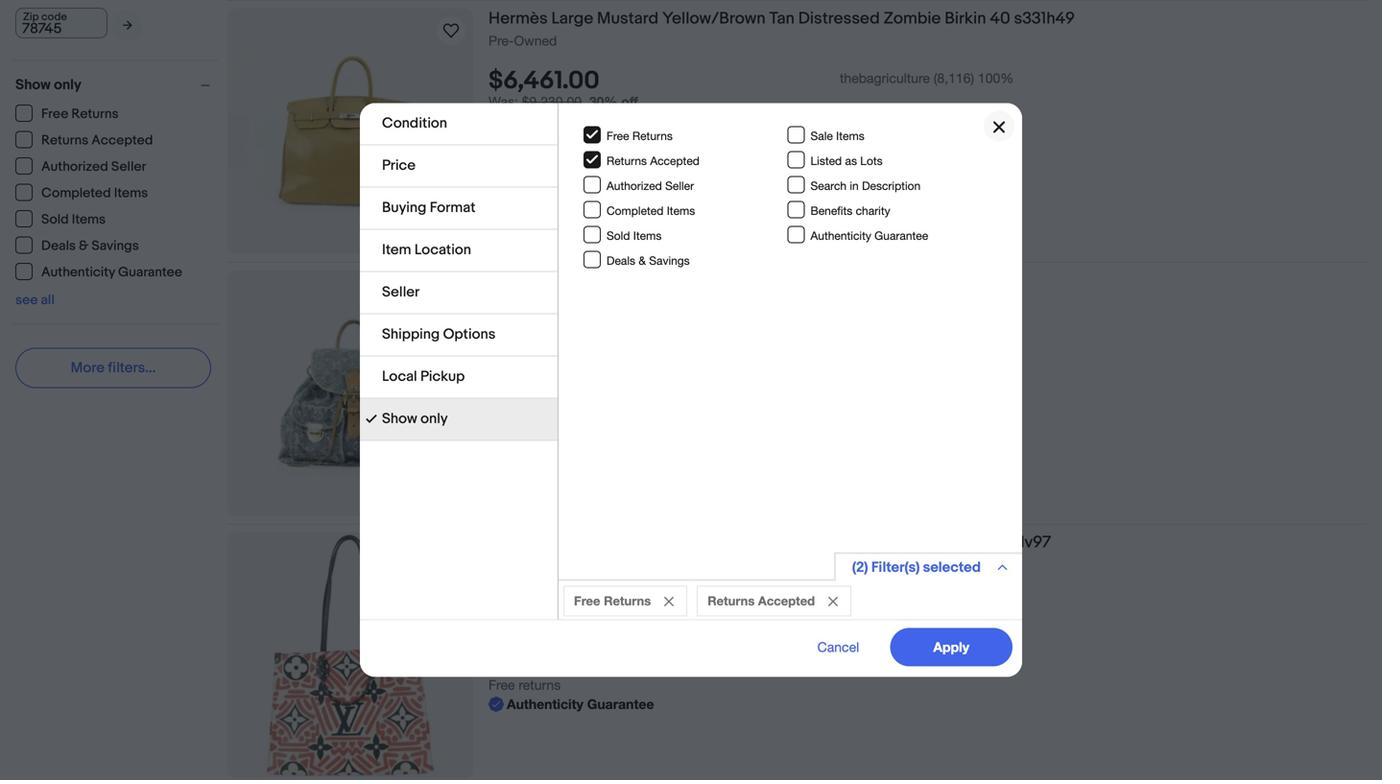 Task type: describe. For each thing, give the bounding box(es) containing it.
0 vertical spatial authenticity guarantee
[[811, 229, 929, 242]]

louis vuitton  monogram denim sac a dos gm backpack 934lvs415 link
[[489, 271, 1367, 294]]

sold items link
[[15, 210, 107, 228]]

Authenticity Guarantee text field
[[489, 695, 654, 715]]

sale
[[811, 129, 833, 142]]

backpack
[[835, 271, 909, 291]]

thebagriculture (8,116) 100% 0 bids · 7h 9m left (today 05:16 pm)
[[489, 595, 1014, 636]]

returns inside free returns authenticity guarantee
[[519, 678, 561, 693]]

denim
[[674, 271, 723, 291]]

vuitton for monogram
[[532, 271, 586, 291]]

1 horizontal spatial returns accepted
[[607, 154, 700, 167]]

free returns authenticity guarantee
[[489, 678, 654, 713]]

sac
[[727, 271, 755, 291]]

search
[[811, 179, 847, 192]]

1 vertical spatial authorized
[[607, 179, 662, 192]]

returns inside thebagriculture (8,116) 100% was: $9,230.00 30% off or best offer free shipping free returns authenticity guarantee 27 watchers
[[519, 151, 561, 167]]

hermès large mustard yellow/brown tan distressed zombie birkin 40 s331h49 pre-owned
[[489, 9, 1075, 48]]

0 vertical spatial sold
[[41, 212, 69, 228]]

local pickup
[[382, 368, 465, 386]]

0 vertical spatial only
[[54, 76, 82, 94]]

louis vuitton  monogram denim sac a dos gm backpack 934lvs415 image
[[228, 312, 473, 476]]

pre- for $6,461.00
[[489, 33, 514, 48]]

0 horizontal spatial completed items
[[41, 185, 148, 202]]

0 horizontal spatial authenticity guarantee
[[41, 265, 182, 281]]

(2)
[[853, 559, 869, 577]]

or inside thebagriculture (8,116) 100% was: $9,230.00 30% off or best offer free shipping free returns authenticity guarantee 27 watchers
[[489, 113, 501, 129]]

2 vertical spatial seller
[[382, 284, 420, 301]]

05:16
[[649, 620, 683, 636]]

see all
[[15, 292, 55, 309]]

1 horizontal spatial savings
[[649, 254, 690, 267]]

offer inside 6h 38m left or best offer free shipping free returns
[[536, 377, 565, 393]]

shipping
[[382, 326, 440, 343]]

27
[[489, 190, 504, 206]]

louis vuitton  monogram denim sac a dos gm backpack 934lvs415 pre-owned
[[489, 271, 987, 311]]

0 horizontal spatial deals
[[41, 238, 76, 254]]

more filters...
[[71, 360, 156, 377]]

free inside free returns authenticity guarantee
[[489, 678, 515, 693]]

guarantee inside thebagriculture (8,116) 100% was: $9,230.00 30% off or best offer free shipping free returns authenticity guarantee 27 watchers
[[587, 171, 654, 186]]

1 horizontal spatial deals & savings
[[607, 254, 690, 267]]

thebagriculture for thebagriculture (8,116) 100% 0 bids · 7h 9m left (today 05:16 pm)
[[840, 595, 930, 610]]

1 horizontal spatial accepted
[[650, 154, 700, 167]]

limited
[[589, 533, 645, 553]]

as
[[845, 154, 857, 167]]

shipping options
[[382, 326, 496, 343]]

shipping inside thebagriculture (8,116) 100% was: $9,230.00 30% off or best offer free shipping free returns authenticity guarantee 27 watchers
[[519, 132, 570, 148]]

listed
[[811, 154, 842, 167]]

apply within filter image
[[123, 19, 133, 31]]

item location
[[382, 241, 471, 259]]

off
[[622, 94, 638, 110]]

see all button
[[15, 292, 55, 309]]

apply button
[[891, 628, 1013, 667]]

zombie
[[884, 9, 941, 29]]

more
[[71, 360, 105, 377]]

shipping inside 6h 38m left or best offer free shipping free returns
[[519, 396, 570, 412]]

9m
[[556, 620, 576, 636]]

sold inside "dialog"
[[607, 229, 630, 242]]

lots
[[861, 154, 883, 167]]

gm for 2way
[[888, 533, 915, 553]]

0 horizontal spatial show only
[[15, 76, 82, 94]]

in
[[850, 179, 859, 192]]

items down completed items link
[[72, 212, 106, 228]]

0 horizontal spatial show
[[15, 76, 51, 94]]

all
[[41, 292, 55, 309]]

listed as lots
[[811, 154, 883, 167]]

owned for $6,461.00
[[514, 33, 557, 48]]

see
[[15, 292, 38, 309]]

returns accepted link
[[15, 131, 154, 149]]

monogram inside louis vuitton  monogram denim sac a dos gm backpack 934lvs415 pre-owned
[[589, 271, 671, 291]]

tab list containing condition
[[360, 103, 558, 441]]

authenticity guarantee link
[[15, 263, 183, 281]]

7h
[[537, 620, 552, 636]]

returns up (today
[[604, 594, 651, 609]]

mustard
[[597, 9, 659, 29]]

1 vertical spatial free returns
[[607, 129, 673, 142]]

0 horizontal spatial seller
[[111, 159, 146, 175]]

was:
[[489, 94, 518, 110]]

selected
[[923, 559, 981, 577]]

charity
[[856, 204, 891, 217]]

items up "denim"
[[667, 204, 695, 217]]

filter(s)
[[872, 559, 920, 577]]

condition
[[382, 115, 447, 132]]

deals & savings link
[[15, 237, 140, 254]]

0 horizontal spatial authorized
[[41, 159, 108, 175]]

$9,230.00
[[522, 94, 582, 110]]

Authenticity Guarantee text field
[[489, 169, 654, 188]]

(today
[[604, 620, 645, 636]]

free returns link
[[15, 105, 120, 122]]

returns down free returns link
[[41, 133, 89, 149]]

2 horizontal spatial seller
[[666, 179, 694, 192]]

pm)
[[686, 620, 712, 636]]

2 horizontal spatial accepted
[[758, 594, 815, 609]]

show inside tab
[[382, 410, 418, 428]]

6h 38m left or best offer free shipping free returns
[[489, 358, 607, 431]]

completed items inside "dialog"
[[607, 204, 695, 217]]

$6,150.00
[[489, 591, 598, 620]]

hermès large mustard yellow/brown tan distressed zombie birkin 40 s331h49 link
[[489, 9, 1367, 32]]

filters...
[[108, 360, 156, 377]]

authenticity inside authenticity guarantee link
[[41, 265, 115, 281]]

2 vertical spatial returns accepted
[[708, 594, 815, 609]]

(8,116) for thebagriculture (8,116) 100% was: $9,230.00 30% off or best offer free shipping free returns authenticity guarantee 27 watchers
[[934, 70, 975, 86]]

remove filter - show only - free returns image
[[665, 597, 674, 607]]

onthego
[[817, 533, 884, 553]]

description
[[862, 179, 921, 192]]

owned for $5,370.00
[[514, 295, 557, 311]]

934lvs415
[[913, 271, 987, 291]]

hermès large mustard yellow/brown tan distressed zombie birkin 40 s331h49 heading
[[489, 9, 1075, 29]]

0 vertical spatial free returns
[[41, 106, 119, 122]]

40
[[990, 9, 1011, 29]]

hermès
[[489, 9, 548, 29]]



Task type: locate. For each thing, give the bounding box(es) containing it.
best inside thebagriculture (8,116) 100% was: $9,230.00 30% off or best offer free shipping free returns authenticity guarantee 27 watchers
[[505, 113, 532, 129]]

1 vertical spatial 100%
[[978, 595, 1014, 610]]

0 vertical spatial louis
[[489, 271, 528, 291]]

authorized seller link
[[15, 157, 147, 175]]

0 horizontal spatial &
[[79, 238, 89, 254]]

1 or from the top
[[489, 113, 501, 129]]

crafty
[[768, 533, 814, 553]]

1 horizontal spatial seller
[[382, 284, 420, 301]]

authorized up completed items link
[[41, 159, 108, 175]]

only inside tab
[[421, 410, 448, 428]]

completed
[[41, 185, 111, 202], [607, 204, 664, 217]]

1 vertical spatial gm
[[888, 533, 915, 553]]

authenticity guarantee down charity in the top right of the page
[[811, 229, 929, 242]]

0 horizontal spatial sold
[[41, 212, 69, 228]]

1 vertical spatial returns accepted
[[607, 154, 700, 167]]

a
[[758, 271, 767, 291]]

2 owned from the top
[[514, 295, 557, 311]]

1 vertical spatial show
[[382, 410, 418, 428]]

shipping down $9,230.00
[[519, 132, 570, 148]]

returns inside 6h 38m left or best offer free shipping free returns
[[519, 415, 561, 431]]

returns up authenticity guarantee text box
[[519, 151, 561, 167]]

0 horizontal spatial authorized seller
[[41, 159, 146, 175]]

show only button
[[15, 76, 219, 94]]

deals & savings up "denim"
[[607, 254, 690, 267]]

dos
[[771, 271, 801, 291]]

pre- down hermès at the left
[[489, 33, 514, 48]]

(8,116) inside thebagriculture (8,116) 100% was: $9,230.00 30% off or best offer free shipping free returns authenticity guarantee 27 watchers
[[934, 70, 975, 86]]

sold items inside "dialog"
[[607, 229, 662, 242]]

louis for louis vuitton  monogram denim sac a dos gm backpack 934lvs415 pre-owned
[[489, 271, 528, 291]]

guarantee inside "dialog"
[[875, 229, 929, 242]]

deals & savings up authenticity guarantee link
[[41, 238, 139, 254]]

1 vertical spatial accepted
[[650, 154, 700, 167]]

1 horizontal spatial completed
[[607, 204, 664, 217]]

monogram right red
[[683, 533, 764, 553]]

completed down authorized seller link
[[41, 185, 111, 202]]

0 vertical spatial best
[[505, 113, 532, 129]]

local
[[382, 368, 417, 386]]

large
[[552, 9, 594, 29]]

thebagriculture inside thebagriculture (8,116) 100% was: $9,230.00 30% off or best offer free shipping free returns authenticity guarantee 27 watchers
[[840, 70, 930, 86]]

100% for thebagriculture (8,116) 100% 0 bids · 7h 9m left (today 05:16 pm)
[[978, 595, 1014, 610]]

apply
[[934, 639, 970, 655]]

0 vertical spatial gm
[[805, 271, 832, 291]]

0 vertical spatial completed items
[[41, 185, 148, 202]]

100% inside thebagriculture (8,116) 100% was: $9,230.00 30% off or best offer free shipping free returns authenticity guarantee 27 watchers
[[978, 70, 1014, 86]]

remove filter - show only - returns accepted image
[[829, 597, 838, 607]]

vuitton inside louis vuitton  monogram denim sac a dos gm backpack 934lvs415 pre-owned
[[532, 271, 586, 291]]

guarantee inside free returns authenticity guarantee
[[587, 697, 654, 713]]

pre- for $5,370.00
[[489, 295, 514, 311]]

benefits
[[811, 204, 853, 217]]

returns up authenticity guarantee text box
[[607, 154, 647, 167]]

owned inside hermès large mustard yellow/brown tan distressed zombie birkin 40 s331h49 pre-owned
[[514, 33, 557, 48]]

authorized
[[41, 159, 108, 175], [607, 179, 662, 192]]

1 vertical spatial authenticity guarantee
[[41, 265, 182, 281]]

thebagriculture for thebagriculture (8,116) 100% was: $9,230.00 30% off or best offer free shipping free returns authenticity guarantee 27 watchers
[[840, 70, 930, 86]]

show only tab
[[360, 399, 558, 441]]

tab list
[[360, 103, 558, 441]]

1 vertical spatial sold items
[[607, 229, 662, 242]]

2 vuitton from the top
[[532, 533, 586, 553]]

shipping
[[519, 132, 570, 148], [519, 396, 570, 412]]

vuitton left limited
[[532, 533, 586, 553]]

1 vertical spatial best
[[505, 377, 532, 393]]

1 vertical spatial shipping
[[519, 396, 570, 412]]

authorized seller down off
[[607, 179, 694, 192]]

hermès large mustard yellow/brown tan distressed zombie birkin 40 s331h49 image
[[228, 50, 473, 213]]

100%
[[978, 70, 1014, 86], [978, 595, 1014, 610]]

2 pre- from the top
[[489, 295, 514, 311]]

dialog containing condition
[[0, 0, 1383, 781]]

1 vertical spatial only
[[421, 410, 448, 428]]

authorized down off
[[607, 179, 662, 192]]

2 shipping from the top
[[519, 396, 570, 412]]

(8,116) inside thebagriculture (8,116) 100% 0 bids · 7h 9m left (today 05:16 pm)
[[934, 595, 975, 610]]

2way
[[918, 533, 956, 553]]

0 vertical spatial authorized
[[41, 159, 108, 175]]

0
[[489, 620, 496, 636]]

2 horizontal spatial returns accepted
[[708, 594, 815, 609]]

gm
[[805, 271, 832, 291], [888, 533, 915, 553]]

1 horizontal spatial monogram
[[683, 533, 764, 553]]

monogram
[[589, 271, 671, 291], [683, 533, 764, 553]]

returns down off
[[633, 129, 673, 142]]

$5,370.00
[[489, 329, 604, 358]]

authenticity inside free returns authenticity guarantee
[[507, 697, 584, 713]]

thebagriculture down filter(s)
[[840, 595, 930, 610]]

show up free returns link
[[15, 76, 51, 94]]

tan
[[770, 9, 795, 29]]

1 horizontal spatial sold items
[[607, 229, 662, 242]]

sold
[[41, 212, 69, 228], [607, 229, 630, 242]]

1 vertical spatial louis
[[489, 533, 528, 553]]

completed down authenticity guarantee text box
[[607, 204, 664, 217]]

sold items inside sold items link
[[41, 212, 106, 228]]

sold items
[[41, 212, 106, 228], [607, 229, 662, 242]]

owned up $5,370.00
[[514, 295, 557, 311]]

·
[[529, 620, 533, 636]]

dialog
[[0, 0, 1383, 781]]

completed items
[[41, 185, 148, 202], [607, 204, 695, 217]]

item
[[382, 241, 411, 259]]

vuitton
[[532, 271, 586, 291], [532, 533, 586, 553]]

buying
[[382, 199, 427, 217]]

completed items link
[[15, 184, 149, 202]]

tote
[[960, 533, 992, 553]]

returns accepted down off
[[607, 154, 700, 167]]

(2) filter(s) selected button
[[834, 553, 1023, 581]]

returns accepted up authorized seller link
[[41, 133, 153, 149]]

deals down sold items link
[[41, 238, 76, 254]]

louis vuitton limited red monogram crafty onthego gm 2way tote 910lv97
[[489, 533, 1052, 553]]

1 horizontal spatial authorized
[[607, 179, 662, 192]]

1 vertical spatial left
[[579, 620, 600, 636]]

cancel button
[[796, 628, 881, 667]]

0 vertical spatial seller
[[111, 159, 146, 175]]

items
[[836, 129, 865, 142], [114, 185, 148, 202], [667, 204, 695, 217], [72, 212, 106, 228], [634, 229, 662, 242]]

1 vertical spatial authorized seller
[[607, 179, 694, 192]]

0 horizontal spatial monogram
[[589, 271, 671, 291]]

2 returns from the top
[[519, 415, 561, 431]]

910lv97
[[996, 533, 1052, 553]]

2 vertical spatial returns
[[519, 678, 561, 693]]

owned inside louis vuitton  monogram denim sac a dos gm backpack 934lvs415 pre-owned
[[514, 295, 557, 311]]

1 vertical spatial thebagriculture
[[840, 595, 930, 610]]

0 horizontal spatial gm
[[805, 271, 832, 291]]

or inside 6h 38m left or best offer free shipping free returns
[[489, 377, 501, 393]]

birkin
[[945, 9, 987, 29]]

None text field
[[15, 8, 108, 38]]

0 vertical spatial returns
[[519, 151, 561, 167]]

gm for backpack
[[805, 271, 832, 291]]

deals & savings
[[41, 238, 139, 254], [607, 254, 690, 267]]

1 100% from the top
[[978, 70, 1014, 86]]

1 horizontal spatial gm
[[888, 533, 915, 553]]

thebagriculture inside thebagriculture (8,116) 100% 0 bids · 7h 9m left (today 05:16 pm)
[[840, 595, 930, 610]]

100% down the selected
[[978, 595, 1014, 610]]

guarantee down charity in the top right of the page
[[875, 229, 929, 242]]

1 vertical spatial owned
[[514, 295, 557, 311]]

1 vertical spatial show only
[[382, 410, 448, 428]]

location
[[415, 241, 471, 259]]

or down was:
[[489, 113, 501, 129]]

0 vertical spatial authorized seller
[[41, 159, 146, 175]]

0 horizontal spatial accepted
[[91, 133, 153, 149]]

1 horizontal spatial sold
[[607, 229, 630, 242]]

2 louis from the top
[[489, 533, 528, 553]]

authorized seller up completed items link
[[41, 159, 146, 175]]

1 vertical spatial completed
[[607, 204, 664, 217]]

2 thebagriculture from the top
[[840, 595, 930, 610]]

1 horizontal spatial only
[[421, 410, 448, 428]]

louis vuitton  monogram denim sac a dos gm backpack 934lvs415 heading
[[489, 271, 987, 291]]

(2) filter(s) selected
[[853, 559, 981, 577]]

sold items up deals & savings link
[[41, 212, 106, 228]]

pickup
[[421, 368, 465, 386]]

authenticity up watchers
[[507, 171, 584, 186]]

1 louis from the top
[[489, 271, 528, 291]]

authorized seller inside authorized seller link
[[41, 159, 146, 175]]

or
[[489, 113, 501, 129], [489, 377, 501, 393]]

louis vuitton limited red monogram crafty onthego gm 2way tote 910lv97 link
[[489, 533, 1367, 556]]

2 best from the top
[[505, 377, 532, 393]]

authenticity
[[507, 171, 584, 186], [811, 229, 872, 242], [41, 265, 115, 281], [507, 697, 584, 713]]

options
[[443, 326, 496, 343]]

offer down 6h
[[536, 377, 565, 393]]

2 or from the top
[[489, 377, 501, 393]]

only down pickup
[[421, 410, 448, 428]]

sold up deals & savings link
[[41, 212, 69, 228]]

1 offer from the top
[[536, 113, 565, 129]]

0 horizontal spatial completed
[[41, 185, 111, 202]]

0 vertical spatial sold items
[[41, 212, 106, 228]]

authenticity down 7h
[[507, 697, 584, 713]]

s331h49
[[1014, 9, 1075, 29]]

&
[[79, 238, 89, 254], [639, 254, 646, 267]]

2 offer from the top
[[536, 377, 565, 393]]

1 horizontal spatial completed items
[[607, 204, 695, 217]]

or up show only tab
[[489, 377, 501, 393]]

louis inside louis vuitton  monogram denim sac a dos gm backpack 934lvs415 pre-owned
[[489, 271, 528, 291]]

1 vertical spatial or
[[489, 377, 501, 393]]

sale items
[[811, 129, 865, 142]]

more filters... button
[[15, 348, 211, 388]]

30%
[[589, 94, 618, 110]]

0 vertical spatial pre-
[[489, 33, 514, 48]]

vuitton for limited
[[532, 533, 586, 553]]

authenticity down deals & savings link
[[41, 265, 115, 281]]

100% inside thebagriculture (8,116) 100% 0 bids · 7h 9m left (today 05:16 pm)
[[978, 595, 1014, 610]]

authenticity guarantee down deals & savings link
[[41, 265, 182, 281]]

2 vertical spatial accepted
[[758, 594, 815, 609]]

0 vertical spatial completed
[[41, 185, 111, 202]]

returns accepted down louis vuitton limited red monogram crafty onthego gm 2way tote 910lv97 heading
[[708, 594, 815, 609]]

search in description
[[811, 179, 921, 192]]

100% for thebagriculture (8,116) 100% was: $9,230.00 30% off or best offer free shipping free returns authenticity guarantee 27 watchers
[[978, 70, 1014, 86]]

returns
[[519, 151, 561, 167], [519, 415, 561, 431], [519, 678, 561, 693]]

returns up authenticity guarantee text field
[[519, 678, 561, 693]]

distressed
[[799, 9, 880, 29]]

deals down authenticity guarantee text box
[[607, 254, 636, 267]]

1 vertical spatial sold
[[607, 229, 630, 242]]

free returns up returns accepted link
[[41, 106, 119, 122]]

offer down $9,230.00
[[536, 113, 565, 129]]

0 vertical spatial (8,116)
[[934, 70, 975, 86]]

pre- inside louis vuitton  monogram denim sac a dos gm backpack 934lvs415 pre-owned
[[489, 295, 514, 311]]

thebagriculture (8,116) 100% was: $9,230.00 30% off or best offer free shipping free returns authenticity guarantee 27 watchers
[[489, 70, 1014, 206]]

1 (8,116) from the top
[[934, 70, 975, 86]]

0 vertical spatial owned
[[514, 33, 557, 48]]

0 vertical spatial thebagriculture
[[840, 70, 930, 86]]

bids
[[500, 620, 526, 636]]

free returns
[[41, 106, 119, 122], [607, 129, 673, 142], [574, 594, 651, 609]]

6h
[[537, 358, 552, 374]]

guarantee down deals & savings link
[[118, 265, 182, 281]]

$6,461.00
[[489, 66, 600, 96]]

left
[[587, 358, 607, 374], [579, 620, 600, 636]]

1 vertical spatial returns
[[519, 415, 561, 431]]

show only down local pickup
[[382, 410, 448, 428]]

sold items down authenticity guarantee text box
[[607, 229, 662, 242]]

filter applied image
[[366, 413, 377, 425]]

items down authorized seller link
[[114, 185, 148, 202]]

38m
[[556, 358, 583, 374]]

0 vertical spatial 100%
[[978, 70, 1014, 86]]

3 returns from the top
[[519, 678, 561, 693]]

0 horizontal spatial only
[[54, 76, 82, 94]]

buying format
[[382, 199, 476, 217]]

1 vuitton from the top
[[532, 271, 586, 291]]

2 vertical spatial free returns
[[574, 594, 651, 609]]

1 returns from the top
[[519, 151, 561, 167]]

savings up "denim"
[[649, 254, 690, 267]]

1 vertical spatial vuitton
[[532, 533, 586, 553]]

show only
[[15, 76, 82, 94], [382, 410, 448, 428]]

items up as
[[836, 129, 865, 142]]

savings up authenticity guarantee link
[[92, 238, 139, 254]]

1 pre- from the top
[[489, 33, 514, 48]]

owned
[[514, 33, 557, 48], [514, 295, 557, 311]]

1 horizontal spatial &
[[639, 254, 646, 267]]

1 vertical spatial pre-
[[489, 295, 514, 311]]

1 vertical spatial monogram
[[683, 533, 764, 553]]

free returns up (today
[[574, 594, 651, 609]]

(8,116) for thebagriculture (8,116) 100% 0 bids · 7h 9m left (today 05:16 pm)
[[934, 595, 975, 610]]

best inside 6h 38m left or best offer free shipping free returns
[[505, 377, 532, 393]]

guarantee down off
[[587, 171, 654, 186]]

0 vertical spatial vuitton
[[532, 271, 586, 291]]

2 100% from the top
[[978, 595, 1014, 610]]

returns up returns accepted link
[[71, 106, 119, 122]]

left inside 6h 38m left or best offer free shipping free returns
[[587, 358, 607, 374]]

vuitton up $5,370.00
[[532, 271, 586, 291]]

show only inside tab
[[382, 410, 448, 428]]

returns up pm)
[[708, 594, 755, 609]]

thebagriculture down zombie
[[840, 70, 930, 86]]

guarantee inside authenticity guarantee link
[[118, 265, 182, 281]]

offer inside thebagriculture (8,116) 100% was: $9,230.00 30% off or best offer free shipping free returns authenticity guarantee 27 watchers
[[536, 113, 565, 129]]

pre- up "options"
[[489, 295, 514, 311]]

yellow/brown
[[662, 9, 766, 29]]

1 shipping from the top
[[519, 132, 570, 148]]

0 vertical spatial show
[[15, 76, 51, 94]]

show only up free returns link
[[15, 76, 82, 94]]

only up free returns link
[[54, 76, 82, 94]]

returns down 6h
[[519, 415, 561, 431]]

louis for louis vuitton limited red monogram crafty onthego gm 2way tote 910lv97
[[489, 533, 528, 553]]

0 vertical spatial offer
[[536, 113, 565, 129]]

1 horizontal spatial deals
[[607, 254, 636, 267]]

cancel
[[818, 639, 860, 655]]

watch hermès large mustard yellow/brown tan distressed zombie birkin 40 s331h49 image
[[440, 19, 463, 42]]

shipping down 6h
[[519, 396, 570, 412]]

gm right dos
[[805, 271, 832, 291]]

authenticity down benefits
[[811, 229, 872, 242]]

1 vertical spatial seller
[[666, 179, 694, 192]]

1 thebagriculture from the top
[[840, 70, 930, 86]]

1 horizontal spatial show only
[[382, 410, 448, 428]]

best down $5,370.00
[[505, 377, 532, 393]]

0 vertical spatial or
[[489, 113, 501, 129]]

1 vertical spatial completed items
[[607, 204, 695, 217]]

100% down 40
[[978, 70, 1014, 86]]

format
[[430, 199, 476, 217]]

authorized seller
[[41, 159, 146, 175], [607, 179, 694, 192]]

1 horizontal spatial show
[[382, 410, 418, 428]]

red
[[648, 533, 679, 553]]

0 vertical spatial left
[[587, 358, 607, 374]]

1 horizontal spatial authorized seller
[[607, 179, 694, 192]]

0 vertical spatial show only
[[15, 76, 82, 94]]

free returns down off
[[607, 129, 673, 142]]

pre- inside hermès large mustard yellow/brown tan distressed zombie birkin 40 s331h49 pre-owned
[[489, 33, 514, 48]]

(8,116)
[[934, 70, 975, 86], [934, 595, 975, 610]]

accepted
[[91, 133, 153, 149], [650, 154, 700, 167], [758, 594, 815, 609]]

1 vertical spatial offer
[[536, 377, 565, 393]]

louis up "options"
[[489, 271, 528, 291]]

best down was:
[[505, 113, 532, 129]]

returns accepted
[[41, 133, 153, 149], [607, 154, 700, 167], [708, 594, 815, 609]]

free
[[41, 106, 68, 122], [607, 129, 629, 142], [489, 132, 515, 148], [489, 151, 515, 167], [489, 396, 515, 412], [489, 415, 515, 431], [574, 594, 601, 609], [489, 678, 515, 693]]

& inside "dialog"
[[639, 254, 646, 267]]

guarantee
[[587, 171, 654, 186], [875, 229, 929, 242], [118, 265, 182, 281], [587, 697, 654, 713]]

(8,116) down the birkin at top right
[[934, 70, 975, 86]]

left right 9m
[[579, 620, 600, 636]]

authenticity inside thebagriculture (8,116) 100% was: $9,230.00 30% off or best offer free shipping free returns authenticity guarantee 27 watchers
[[507, 171, 584, 186]]

left right 38m
[[587, 358, 607, 374]]

price
[[382, 157, 416, 174]]

1 horizontal spatial authenticity guarantee
[[811, 229, 929, 242]]

owned down hermès at the left
[[514, 33, 557, 48]]

0 horizontal spatial savings
[[92, 238, 139, 254]]

2 (8,116) from the top
[[934, 595, 975, 610]]

items down authenticity guarantee text box
[[634, 229, 662, 242]]

thebagriculture
[[840, 70, 930, 86], [840, 595, 930, 610]]

0 horizontal spatial deals & savings
[[41, 238, 139, 254]]

gm up filter(s)
[[888, 533, 915, 553]]

guarantee down (today
[[587, 697, 654, 713]]

0 horizontal spatial sold items
[[41, 212, 106, 228]]

louis vuitton limited red monogram crafty onthego gm 2way tote 910lv97 image
[[264, 533, 436, 779]]

louis up $6,150.00
[[489, 533, 528, 553]]

1 best from the top
[[505, 113, 532, 129]]

returns
[[71, 106, 119, 122], [633, 129, 673, 142], [41, 133, 89, 149], [607, 154, 647, 167], [604, 594, 651, 609], [708, 594, 755, 609]]

0 horizontal spatial returns accepted
[[41, 133, 153, 149]]

authenticity inside "dialog"
[[811, 229, 872, 242]]

sold down authenticity guarantee text box
[[607, 229, 630, 242]]

show right filter applied image
[[382, 410, 418, 428]]

gm inside louis vuitton  monogram denim sac a dos gm backpack 934lvs415 pre-owned
[[805, 271, 832, 291]]

louis vuitton limited red monogram crafty onthego gm 2way tote 910lv97 heading
[[489, 533, 1052, 553]]

deals
[[41, 238, 76, 254], [607, 254, 636, 267]]

completed items up "denim"
[[607, 204, 695, 217]]

0 vertical spatial accepted
[[91, 133, 153, 149]]

0 vertical spatial returns accepted
[[41, 133, 153, 149]]

left inside thebagriculture (8,116) 100% 0 bids · 7h 9m left (today 05:16 pm)
[[579, 620, 600, 636]]

(8,116) down the selected
[[934, 595, 975, 610]]

1 owned from the top
[[514, 33, 557, 48]]

completed items down authorized seller link
[[41, 185, 148, 202]]

monogram left "denim"
[[589, 271, 671, 291]]



Task type: vqa. For each thing, say whether or not it's contained in the screenshot.
Authenticity Guarantee text field
yes



